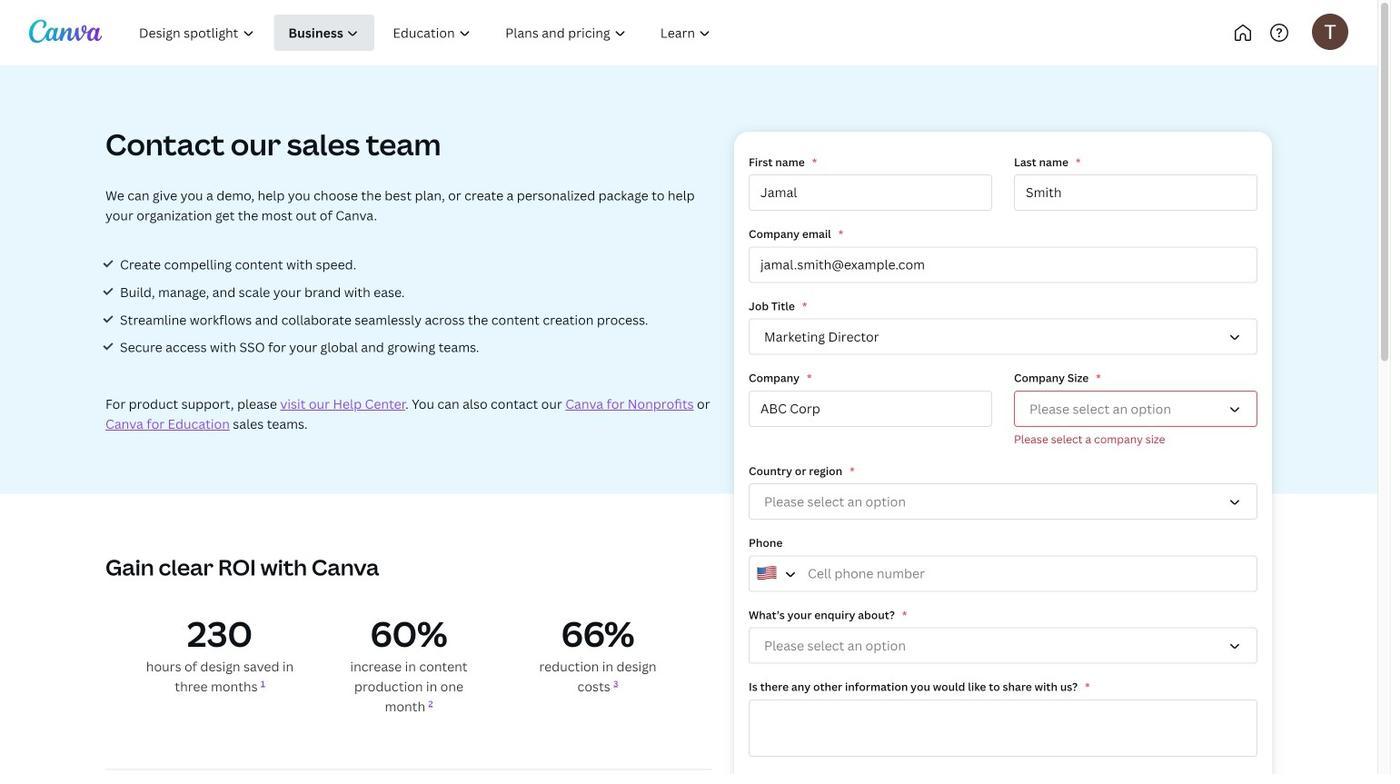 Task type: vqa. For each thing, say whether or not it's contained in the screenshot.
FOR at the bottom right
no



Task type: describe. For each thing, give the bounding box(es) containing it.
Acme text field
[[749, 391, 993, 427]]

Cell phone number text field
[[749, 556, 1258, 592]]

Smith text field
[[1014, 175, 1258, 211]]



Task type: locate. For each thing, give the bounding box(es) containing it.
None text field
[[749, 700, 1258, 757]]

John text field
[[749, 175, 993, 211]]

top level navigation element
[[124, 15, 788, 51]]

john.smith@acme.com text field
[[749, 247, 1258, 283]]



